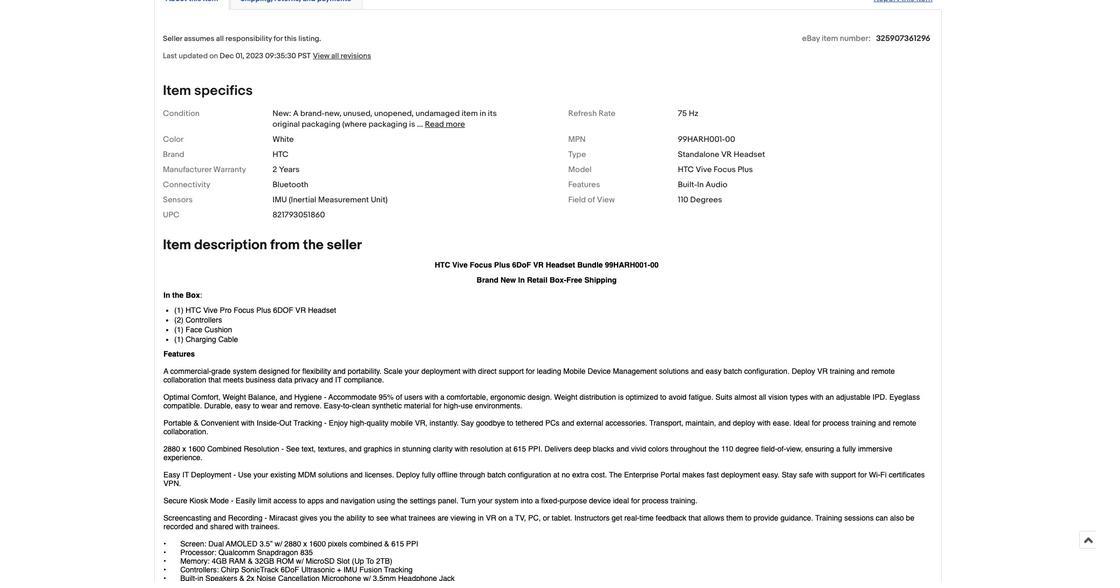 Task type: describe. For each thing, give the bounding box(es) containing it.
dec
[[220, 51, 234, 60]]

item inside new: a brand-new, unused, unopened, undamaged item in its original packaging (where packaging is ...
[[462, 108, 478, 119]]

unit)
[[371, 195, 388, 205]]

of
[[588, 195, 595, 205]]

the
[[303, 237, 324, 254]]

1 vertical spatial view
[[597, 195, 615, 205]]

0 vertical spatial view
[[313, 51, 330, 60]]

warranty
[[213, 165, 246, 175]]

in
[[698, 180, 704, 190]]

brand-
[[300, 108, 325, 119]]

htc for htc vive focus plus
[[678, 165, 694, 175]]

new:
[[273, 108, 291, 119]]

75 hz
[[678, 108, 699, 119]]

degrees
[[690, 195, 723, 205]]

listing.
[[299, 34, 321, 43]]

last updated on dec 01, 2023 09:35:30 pst view all revisions
[[163, 51, 371, 60]]

110
[[678, 195, 689, 205]]

htc vive focus plus
[[678, 165, 753, 175]]

unused,
[[343, 108, 373, 119]]

bluetooth
[[273, 180, 309, 190]]

1 packaging from the left
[[302, 119, 341, 130]]

00
[[725, 134, 736, 145]]

type
[[569, 149, 586, 160]]

unopened,
[[374, 108, 414, 119]]

more
[[446, 119, 465, 130]]

for
[[274, 34, 283, 43]]

standalone
[[678, 149, 720, 160]]

110 degrees
[[678, 195, 723, 205]]

measurement
[[318, 195, 369, 205]]

vive
[[696, 165, 712, 175]]

on
[[210, 51, 218, 60]]

rate
[[599, 108, 616, 119]]

mpn
[[569, 134, 586, 145]]

ebay
[[802, 33, 820, 44]]

built-in audio
[[678, 180, 728, 190]]

condition
[[163, 108, 200, 119]]

seller
[[327, 237, 362, 254]]

item for item specifics
[[163, 83, 191, 99]]

is
[[409, 119, 415, 130]]

number:
[[840, 33, 871, 44]]

last
[[163, 51, 177, 60]]

responsibility
[[226, 34, 272, 43]]

in
[[480, 108, 486, 119]]

model
[[569, 165, 592, 175]]

connectivity
[[163, 180, 210, 190]]

seller assumes all responsibility for this listing.
[[163, 34, 321, 43]]

325907361296
[[876, 33, 931, 44]]

refresh rate
[[569, 108, 616, 119]]

(inertial
[[289, 195, 316, 205]]

99harh001-00
[[678, 134, 736, 145]]

(where
[[342, 119, 367, 130]]

821793051860
[[273, 210, 325, 220]]

features
[[569, 180, 600, 190]]

read more button
[[425, 119, 465, 130]]

sensors
[[163, 195, 193, 205]]

2023
[[246, 51, 263, 60]]

item for item description from the seller
[[163, 237, 191, 254]]

color
[[163, 134, 184, 145]]

specifics
[[194, 83, 253, 99]]



Task type: locate. For each thing, give the bounding box(es) containing it.
1 horizontal spatial htc
[[678, 165, 694, 175]]

0 vertical spatial htc
[[273, 149, 289, 160]]

75
[[678, 108, 687, 119]]

0 horizontal spatial all
[[216, 34, 224, 43]]

2 packaging from the left
[[369, 119, 408, 130]]

upc
[[163, 210, 180, 220]]

seller
[[163, 34, 182, 43]]

field of view
[[569, 195, 615, 205]]

0 vertical spatial item
[[163, 83, 191, 99]]

standalone vr headset
[[678, 149, 765, 160]]

original
[[273, 119, 300, 130]]

item up condition
[[163, 83, 191, 99]]

white
[[273, 134, 294, 145]]

years
[[279, 165, 300, 175]]

1 horizontal spatial packaging
[[369, 119, 408, 130]]

1 horizontal spatial view
[[597, 195, 615, 205]]

view right the of
[[597, 195, 615, 205]]

imu
[[273, 195, 287, 205]]

vr
[[721, 149, 732, 160]]

htc up built-
[[678, 165, 694, 175]]

0 horizontal spatial packaging
[[302, 119, 341, 130]]

brand
[[163, 149, 184, 160]]

packaging down brand-
[[302, 119, 341, 130]]

read more
[[425, 119, 465, 130]]

its
[[488, 108, 497, 119]]

item description from the seller
[[163, 237, 362, 254]]

refresh
[[569, 108, 597, 119]]

1 horizontal spatial item
[[822, 33, 838, 44]]

1 item from the top
[[163, 83, 191, 99]]

0 horizontal spatial htc
[[273, 149, 289, 160]]

0 vertical spatial all
[[216, 34, 224, 43]]

undamaged
[[416, 108, 460, 119]]

htc down white
[[273, 149, 289, 160]]

view all revisions link
[[311, 51, 371, 61]]

packaging
[[302, 119, 341, 130], [369, 119, 408, 130]]

tab list
[[154, 0, 942, 10]]

headset
[[734, 149, 765, 160]]

2
[[273, 165, 277, 175]]

assumes
[[184, 34, 214, 43]]

htc for htc
[[273, 149, 289, 160]]

a
[[293, 108, 299, 119]]

1 horizontal spatial all
[[331, 51, 339, 60]]

item down the upc
[[163, 237, 191, 254]]

item
[[163, 83, 191, 99], [163, 237, 191, 254]]

all left 'revisions' at the top left of page
[[331, 51, 339, 60]]

1 vertical spatial htc
[[678, 165, 694, 175]]

09:35:30
[[265, 51, 296, 60]]

01,
[[236, 51, 244, 60]]

99harh001-
[[678, 134, 725, 145]]

pst
[[298, 51, 311, 60]]

manufacturer
[[163, 165, 212, 175]]

0 horizontal spatial item
[[462, 108, 478, 119]]

built-
[[678, 180, 698, 190]]

1 vertical spatial item
[[462, 108, 478, 119]]

field
[[569, 195, 586, 205]]

new: a brand-new, unused, unopened, undamaged item in its original packaging (where packaging is ...
[[273, 108, 497, 130]]

this
[[284, 34, 297, 43]]

view right pst
[[313, 51, 330, 60]]

new,
[[325, 108, 342, 119]]

updated
[[179, 51, 208, 60]]

plus
[[738, 165, 753, 175]]

all
[[216, 34, 224, 43], [331, 51, 339, 60]]

2 item from the top
[[163, 237, 191, 254]]

focus
[[714, 165, 736, 175]]

item right "ebay"
[[822, 33, 838, 44]]

item left "in"
[[462, 108, 478, 119]]

item
[[822, 33, 838, 44], [462, 108, 478, 119]]

packaging down unopened,
[[369, 119, 408, 130]]

...
[[417, 119, 423, 130]]

audio
[[706, 180, 728, 190]]

item specifics
[[163, 83, 253, 99]]

htc
[[273, 149, 289, 160], [678, 165, 694, 175]]

view
[[313, 51, 330, 60], [597, 195, 615, 205]]

1 vertical spatial all
[[331, 51, 339, 60]]

1 vertical spatial item
[[163, 237, 191, 254]]

ebay item number: 325907361296
[[802, 33, 931, 44]]

imu (inertial measurement unit)
[[273, 195, 388, 205]]

description
[[194, 237, 267, 254]]

read
[[425, 119, 444, 130]]

2 years
[[273, 165, 300, 175]]

from
[[270, 237, 300, 254]]

0 vertical spatial item
[[822, 33, 838, 44]]

all up the on
[[216, 34, 224, 43]]

hz
[[689, 108, 699, 119]]

revisions
[[341, 51, 371, 60]]

manufacturer warranty
[[163, 165, 246, 175]]

0 horizontal spatial view
[[313, 51, 330, 60]]



Task type: vqa. For each thing, say whether or not it's contained in the screenshot.


